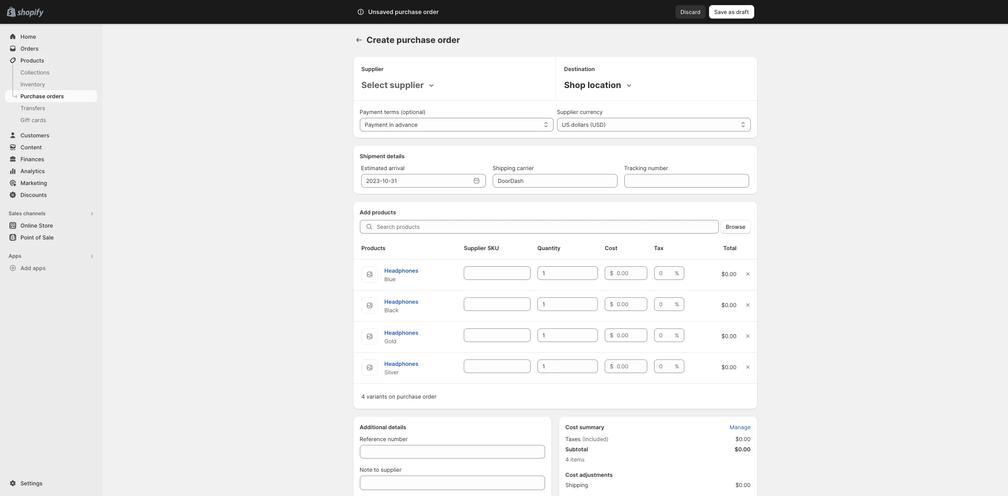 Task type: locate. For each thing, give the bounding box(es) containing it.
0 vertical spatial 4
[[362, 394, 365, 400]]

1 % from the top
[[675, 270, 679, 277]]

1 % text field from the top
[[654, 267, 673, 280]]

4 left items
[[566, 457, 569, 464]]

point
[[20, 234, 34, 241]]

in
[[389, 121, 394, 128]]

tax
[[654, 245, 664, 252]]

2 vertical spatial order
[[423, 394, 437, 400]]

0 horizontal spatial shipping
[[493, 165, 516, 172]]

4 $ from the top
[[610, 363, 614, 370]]

1 vertical spatial $ text field
[[617, 360, 647, 374]]

payment left in
[[365, 121, 388, 128]]

1 headphones link from the top
[[385, 268, 419, 274]]

headphones for silver
[[385, 361, 419, 368]]

4 for 4 items
[[566, 457, 569, 464]]

apps
[[33, 265, 46, 272]]

headphones up black
[[385, 299, 419, 305]]

headphones link for blue
[[385, 268, 419, 274]]

to
[[374, 467, 379, 474]]

supplier for supplier
[[362, 66, 384, 72]]

finances link
[[5, 153, 97, 165]]

2 vertical spatial % text field
[[654, 360, 673, 374]]

0 vertical spatial purchase
[[395, 8, 422, 15]]

4 headphones from the top
[[385, 361, 419, 368]]

1 vertical spatial add
[[20, 265, 31, 272]]

headphones link up silver
[[385, 361, 419, 368]]

items
[[571, 457, 585, 464]]

4
[[362, 394, 365, 400], [566, 457, 569, 464]]

1 $ text field from the top
[[617, 298, 647, 311]]

Reference number text field
[[360, 446, 545, 459]]

sales
[[9, 210, 22, 217]]

supplier up (optional)
[[390, 80, 424, 90]]

carrier
[[517, 165, 534, 172]]

cost summary
[[566, 424, 605, 431]]

purchase down search
[[397, 35, 436, 45]]

1 horizontal spatial products
[[362, 245, 386, 252]]

estimated arrival
[[361, 165, 405, 172]]

location
[[588, 80, 621, 90]]

2 headphones from the top
[[385, 299, 419, 305]]

$ text field for headphones black
[[617, 298, 647, 311]]

1 horizontal spatial supplier
[[464, 245, 486, 252]]

details up reference number
[[388, 424, 406, 431]]

None text field
[[464, 267, 531, 280]]

products up blue
[[362, 245, 386, 252]]

1 vertical spatial payment
[[365, 121, 388, 128]]

1 vertical spatial purchase
[[397, 35, 436, 45]]

purchase right "unsaved" on the top of page
[[395, 8, 422, 15]]

number for tracking number
[[648, 165, 668, 172]]

settings link
[[5, 478, 97, 490]]

$
[[610, 270, 614, 277], [610, 301, 614, 308], [610, 332, 614, 339], [610, 363, 614, 370]]

add inside button
[[20, 265, 31, 272]]

1 horizontal spatial shipping
[[566, 482, 588, 489]]

save as draft button
[[709, 5, 754, 19]]

1 $ text field from the top
[[617, 267, 647, 280]]

2 vertical spatial supplier
[[464, 245, 486, 252]]

supplier
[[390, 80, 424, 90], [381, 467, 402, 474]]

headphones
[[385, 268, 419, 274], [385, 299, 419, 305], [385, 330, 419, 337], [385, 361, 419, 368]]

customers
[[20, 132, 49, 139]]

0 vertical spatial supplier
[[362, 66, 384, 72]]

% text field for headphones blue
[[654, 267, 673, 280]]

4 for 4 variants on purchase order
[[362, 394, 365, 400]]

0 vertical spatial $ text field
[[617, 298, 647, 311]]

number right tracking
[[648, 165, 668, 172]]

1 vertical spatial details
[[388, 424, 406, 431]]

settings
[[20, 481, 42, 487]]

1 vertical spatial supplier
[[381, 467, 402, 474]]

headphones link up black
[[385, 299, 419, 305]]

purchase
[[20, 93, 45, 100]]

headphones black
[[385, 299, 419, 314]]

headphones gold
[[385, 330, 419, 345]]

number down the additional details
[[388, 436, 408, 443]]

0 vertical spatial number
[[648, 165, 668, 172]]

order for unsaved purchase order
[[423, 8, 439, 15]]

1 headphones from the top
[[385, 268, 419, 274]]

1 horizontal spatial add
[[360, 209, 371, 216]]

supplier currency
[[557, 109, 603, 115]]

1 vertical spatial % text field
[[654, 329, 673, 343]]

Tracking number text field
[[624, 174, 749, 188]]

orders
[[47, 93, 64, 100]]

customers link
[[5, 130, 97, 141]]

add
[[360, 209, 371, 216], [20, 265, 31, 272]]

online store
[[20, 222, 53, 229]]

supplier left the 'sku'
[[464, 245, 486, 252]]

0 vertical spatial add
[[360, 209, 371, 216]]

purchase orders
[[20, 93, 64, 100]]

Note to supplier text field
[[360, 476, 545, 491]]

0 vertical spatial $ text field
[[617, 267, 647, 280]]

0 horizontal spatial products
[[20, 57, 44, 64]]

content link
[[5, 141, 97, 153]]

0 vertical spatial % text field
[[654, 267, 673, 280]]

2 $ text field from the top
[[617, 360, 647, 374]]

3 headphones link from the top
[[385, 330, 419, 337]]

$ for headphones gold
[[610, 332, 614, 339]]

online store link
[[5, 220, 97, 232]]

1 vertical spatial $ text field
[[617, 329, 647, 343]]

$0.00
[[722, 271, 737, 278], [722, 302, 737, 309], [722, 333, 737, 340], [722, 364, 737, 371], [736, 436, 751, 443], [735, 447, 751, 453], [736, 482, 751, 489]]

2 $ text field from the top
[[617, 329, 647, 343]]

2 horizontal spatial supplier
[[557, 109, 578, 115]]

total
[[724, 245, 737, 252]]

% text field
[[654, 267, 673, 280], [654, 329, 673, 343], [654, 360, 673, 374]]

None text field
[[464, 298, 531, 311], [464, 329, 531, 343], [464, 360, 531, 374], [464, 298, 531, 311], [464, 329, 531, 343], [464, 360, 531, 374]]

2 vertical spatial cost
[[566, 472, 578, 479]]

% for headphones black
[[675, 301, 679, 308]]

supplier
[[362, 66, 384, 72], [557, 109, 578, 115], [464, 245, 486, 252]]

$ text field
[[617, 267, 647, 280], [617, 360, 647, 374]]

supplier right to
[[381, 467, 402, 474]]

3 % from the top
[[675, 332, 679, 339]]

2 headphones link from the top
[[385, 299, 419, 305]]

headphones up gold
[[385, 330, 419, 337]]

collections
[[20, 69, 50, 76]]

add left the apps
[[20, 265, 31, 272]]

shopify image
[[17, 9, 44, 17]]

additional details
[[360, 424, 406, 431]]

2 % text field from the top
[[654, 329, 673, 343]]

products up collections
[[20, 57, 44, 64]]

1 vertical spatial shipping
[[566, 482, 588, 489]]

% text field
[[654, 298, 673, 311]]

1 horizontal spatial number
[[648, 165, 668, 172]]

3 % text field from the top
[[654, 360, 673, 374]]

4 left variants
[[362, 394, 365, 400]]

add left products
[[360, 209, 371, 216]]

online store button
[[0, 220, 102, 232]]

supplier up select
[[362, 66, 384, 72]]

3 headphones from the top
[[385, 330, 419, 337]]

details
[[387, 153, 405, 160], [388, 424, 406, 431]]

headphones up blue
[[385, 268, 419, 274]]

home link
[[5, 31, 97, 43]]

(usd)
[[590, 121, 606, 128]]

headphones link for black
[[385, 299, 419, 305]]

headphones link
[[385, 268, 419, 274], [385, 299, 419, 305], [385, 330, 419, 337], [385, 361, 419, 368]]

silver
[[385, 369, 399, 376]]

home
[[20, 33, 36, 40]]

1 $ from the top
[[610, 270, 614, 277]]

4 % from the top
[[675, 363, 679, 370]]

4 headphones link from the top
[[385, 361, 419, 368]]

add apps
[[20, 265, 46, 272]]

None number field
[[538, 267, 585, 280], [538, 298, 585, 311], [538, 329, 585, 343], [538, 360, 585, 374], [538, 267, 585, 280], [538, 298, 585, 311], [538, 329, 585, 343], [538, 360, 585, 374]]

0 horizontal spatial add
[[20, 265, 31, 272]]

manage
[[730, 424, 751, 431]]

add for add apps
[[20, 265, 31, 272]]

0 vertical spatial payment
[[360, 109, 383, 115]]

1 vertical spatial cost
[[566, 424, 578, 431]]

payment
[[360, 109, 383, 115], [365, 121, 388, 128]]

payment left terms
[[360, 109, 383, 115]]

1 vertical spatial order
[[438, 35, 460, 45]]

shipping for shipping
[[566, 482, 588, 489]]

shipping left carrier
[[493, 165, 516, 172]]

headphones link up gold
[[385, 330, 419, 337]]

browse button
[[721, 220, 751, 234]]

shipping down cost adjustments
[[566, 482, 588, 489]]

Shipping carrier text field
[[493, 174, 618, 188]]

note to supplier
[[360, 467, 402, 474]]

select supplier button
[[360, 78, 438, 92]]

$ for headphones black
[[610, 301, 614, 308]]

3 $ from the top
[[610, 332, 614, 339]]

$ text field
[[617, 298, 647, 311], [617, 329, 647, 343]]

black
[[385, 307, 399, 314]]

0 horizontal spatial supplier
[[362, 66, 384, 72]]

discounts
[[20, 192, 47, 199]]

dollars
[[571, 121, 589, 128]]

supplier up the us
[[557, 109, 578, 115]]

supplier for supplier sku
[[464, 245, 486, 252]]

cost
[[605, 245, 618, 252], [566, 424, 578, 431], [566, 472, 578, 479]]

discounts link
[[5, 189, 97, 201]]

0 vertical spatial order
[[423, 8, 439, 15]]

supplier sku
[[464, 245, 499, 252]]

products
[[20, 57, 44, 64], [362, 245, 386, 252]]

blue
[[385, 276, 396, 283]]

headphones blue
[[385, 268, 419, 283]]

sales channels button
[[5, 208, 97, 220]]

2 $ from the top
[[610, 301, 614, 308]]

0 vertical spatial supplier
[[390, 80, 424, 90]]

0 vertical spatial details
[[387, 153, 405, 160]]

2 % from the top
[[675, 301, 679, 308]]

payment for payment in advance
[[365, 121, 388, 128]]

1 vertical spatial supplier
[[557, 109, 578, 115]]

1 horizontal spatial 4
[[566, 457, 569, 464]]

purchase for create
[[397, 35, 436, 45]]

1 vertical spatial number
[[388, 436, 408, 443]]

0 horizontal spatial 4
[[362, 394, 365, 400]]

order
[[423, 8, 439, 15], [438, 35, 460, 45], [423, 394, 437, 400]]

1 vertical spatial products
[[362, 245, 386, 252]]

1 vertical spatial 4
[[566, 457, 569, 464]]

details up 'arrival'
[[387, 153, 405, 160]]

purchase right on
[[397, 394, 421, 400]]

number
[[648, 165, 668, 172], [388, 436, 408, 443]]

0 vertical spatial cost
[[605, 245, 618, 252]]

0 horizontal spatial number
[[388, 436, 408, 443]]

0 vertical spatial shipping
[[493, 165, 516, 172]]

4 items
[[566, 457, 585, 464]]

headphones for black
[[385, 299, 419, 305]]

gift
[[20, 117, 30, 124]]

headphones up silver
[[385, 361, 419, 368]]

adjustments
[[580, 472, 613, 479]]

headphones link up blue
[[385, 268, 419, 274]]

marketing
[[20, 180, 47, 187]]

summary
[[580, 424, 605, 431]]

shipping for shipping carrier
[[493, 165, 516, 172]]

Search products text field
[[377, 220, 719, 234]]



Task type: describe. For each thing, give the bounding box(es) containing it.
point of sale link
[[5, 232, 97, 244]]

% for headphones silver
[[675, 363, 679, 370]]

shipping carrier
[[493, 165, 534, 172]]

marketing link
[[5, 177, 97, 189]]

supplier inside dropdown button
[[390, 80, 424, 90]]

add apps button
[[5, 262, 97, 274]]

headphones for blue
[[385, 268, 419, 274]]

analytics
[[20, 168, 45, 175]]

$ for headphones silver
[[610, 363, 614, 370]]

transfers
[[20, 105, 45, 112]]

purchase for unsaved
[[395, 8, 422, 15]]

headphones link for silver
[[385, 361, 419, 368]]

add products
[[360, 209, 396, 216]]

inventory
[[20, 81, 45, 88]]

tracking
[[624, 165, 647, 172]]

manage button
[[725, 422, 756, 434]]

analytics link
[[5, 165, 97, 177]]

details for shipment details
[[387, 153, 405, 160]]

headphones silver
[[385, 361, 419, 376]]

payment for payment terms (optional)
[[360, 109, 383, 115]]

create purchase order
[[367, 35, 460, 45]]

$ text field for headphones silver
[[617, 360, 647, 374]]

reference
[[360, 436, 386, 443]]

save
[[714, 9, 727, 15]]

sale
[[42, 234, 54, 241]]

cards
[[32, 117, 46, 124]]

note
[[360, 467, 372, 474]]

% for headphones blue
[[675, 270, 679, 277]]

details for additional details
[[388, 424, 406, 431]]

reference number
[[360, 436, 408, 443]]

$ text field for headphones gold
[[617, 329, 647, 343]]

search button
[[381, 5, 628, 19]]

shop location button
[[563, 78, 635, 92]]

payment in advance
[[365, 121, 418, 128]]

add for add products
[[360, 209, 371, 216]]

browse
[[726, 224, 746, 230]]

headphones for gold
[[385, 330, 419, 337]]

transfers link
[[5, 102, 97, 114]]

us dollars (usd)
[[562, 121, 606, 128]]

headphones link for gold
[[385, 330, 419, 337]]

subtotal
[[566, 447, 588, 453]]

taxes
[[566, 436, 581, 443]]

% for headphones gold
[[675, 332, 679, 339]]

shipment
[[360, 153, 385, 160]]

orders link
[[5, 43, 97, 55]]

point of sale button
[[0, 232, 102, 244]]

products link
[[5, 55, 97, 66]]

gift cards link
[[5, 114, 97, 126]]

4 variants on purchase order
[[362, 394, 437, 400]]

payment terms (optional)
[[360, 109, 426, 115]]

cost for cost
[[605, 245, 618, 252]]

shop location
[[564, 80, 621, 90]]

select
[[362, 80, 388, 90]]

us
[[562, 121, 570, 128]]

quantity
[[538, 245, 561, 252]]

draft
[[736, 9, 749, 15]]

create
[[367, 35, 395, 45]]

gold
[[385, 338, 397, 345]]

channels
[[23, 210, 46, 217]]

cost for cost adjustments
[[566, 472, 578, 479]]

$ text field for headphones blue
[[617, 267, 647, 280]]

2 vertical spatial purchase
[[397, 394, 421, 400]]

products
[[372, 209, 396, 216]]

additional
[[360, 424, 387, 431]]

cost adjustments
[[566, 472, 613, 479]]

0 vertical spatial products
[[20, 57, 44, 64]]

tracking number
[[624, 165, 668, 172]]

Estimated arrival text field
[[361, 174, 471, 188]]

order for create purchase order
[[438, 35, 460, 45]]

advance
[[395, 121, 418, 128]]

cost for cost summary
[[566, 424, 578, 431]]

content
[[20, 144, 42, 151]]

discard
[[681, 9, 701, 15]]

store
[[39, 222, 53, 229]]

number for reference number
[[388, 436, 408, 443]]

point of sale
[[20, 234, 54, 241]]

apps
[[9, 253, 21, 259]]

variants
[[367, 394, 387, 400]]

unsaved purchase order
[[368, 8, 439, 15]]

on
[[389, 394, 395, 400]]

finances
[[20, 156, 44, 163]]

% text field for headphones gold
[[654, 329, 673, 343]]

online
[[20, 222, 37, 229]]

search
[[395, 9, 413, 15]]

destination
[[564, 66, 595, 72]]

arrival
[[389, 165, 405, 172]]

purchase orders link
[[5, 90, 97, 102]]

% text field for headphones silver
[[654, 360, 673, 374]]

shipment details
[[360, 153, 405, 160]]

currency
[[580, 109, 603, 115]]

$ for headphones blue
[[610, 270, 614, 277]]

orders
[[20, 45, 39, 52]]

(optional)
[[401, 109, 426, 115]]

supplier for supplier currency
[[557, 109, 578, 115]]

terms
[[384, 109, 399, 115]]

estimated
[[361, 165, 387, 172]]

inventory link
[[5, 78, 97, 90]]

of
[[36, 234, 41, 241]]

taxes (included)
[[566, 436, 609, 443]]

collections link
[[5, 66, 97, 78]]

select supplier
[[362, 80, 424, 90]]

sku
[[488, 245, 499, 252]]



